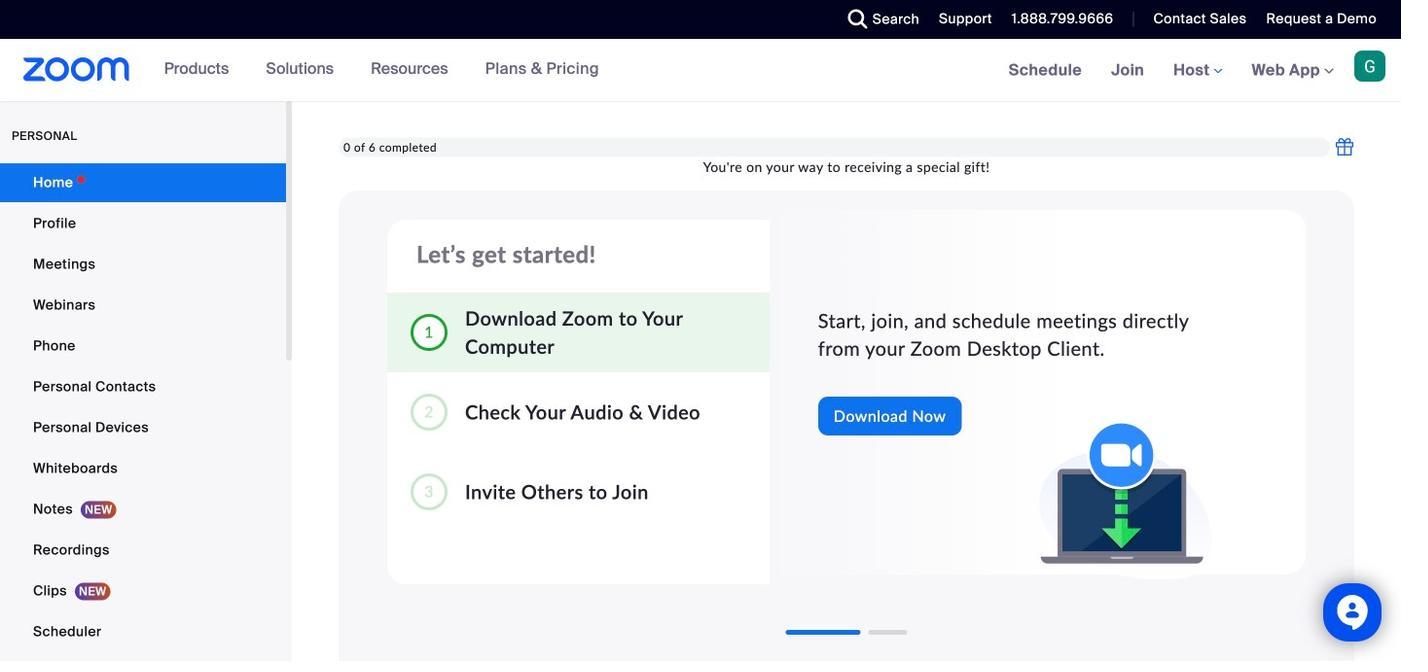 Task type: locate. For each thing, give the bounding box(es) containing it.
meetings navigation
[[994, 39, 1401, 103]]

banner
[[0, 39, 1401, 103]]



Task type: describe. For each thing, give the bounding box(es) containing it.
personal menu menu
[[0, 163, 286, 662]]

product information navigation
[[149, 39, 614, 101]]

profile picture image
[[1355, 51, 1386, 82]]

zoom logo image
[[23, 57, 130, 82]]



Task type: vqa. For each thing, say whether or not it's contained in the screenshot.
PRODUCT INFORMATION navigation
yes



